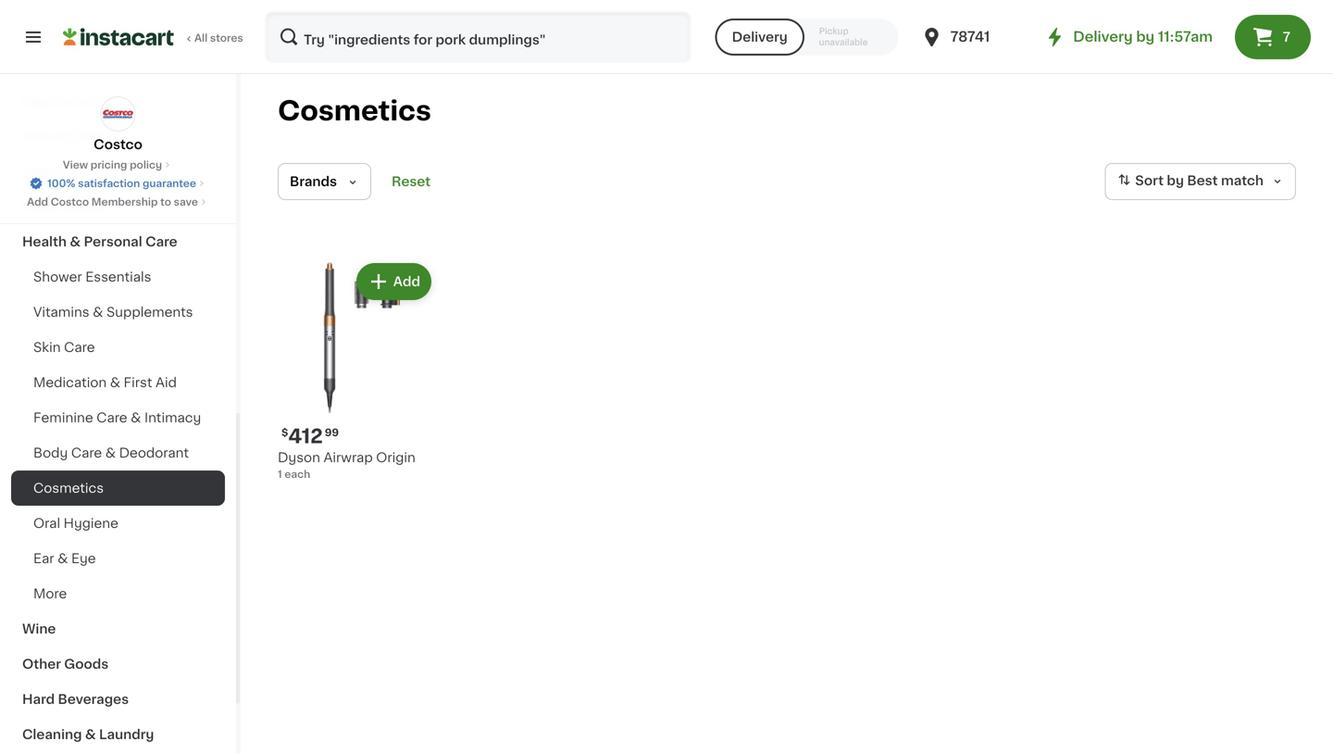 Task type: locate. For each thing, give the bounding box(es) containing it.
add costco membership to save
[[27, 197, 198, 207]]

0 vertical spatial by
[[1137, 30, 1155, 44]]

costco logo image
[[100, 96, 136, 132]]

0 horizontal spatial costco
[[51, 197, 89, 207]]

1 horizontal spatial cosmetics
[[278, 98, 432, 124]]

goods up beverages
[[64, 658, 109, 671]]

shower
[[33, 270, 82, 283]]

Search field
[[267, 13, 690, 61]]

pricing
[[91, 160, 127, 170]]

1 vertical spatial cosmetics
[[33, 482, 104, 495]]

add costco membership to save link
[[27, 195, 209, 209]]

health & personal care link
[[11, 224, 225, 259]]

1 vertical spatial add
[[393, 275, 421, 288]]

care for skin
[[64, 341, 95, 354]]

view
[[63, 160, 88, 170]]

& right ear
[[58, 552, 68, 565]]

& down beverages
[[85, 728, 96, 741]]

costco down 100% at the left of page
[[51, 197, 89, 207]]

by left the 11:57am
[[1137, 30, 1155, 44]]

liquor
[[22, 165, 65, 178]]

care down to on the top of the page
[[146, 235, 177, 248]]

0 vertical spatial goods
[[65, 200, 109, 213]]

delivery by 11:57am
[[1074, 30, 1213, 44]]

100% satisfaction guarantee button
[[29, 172, 207, 191]]

by right sort
[[1167, 174, 1185, 187]]

hygiene
[[64, 517, 118, 530]]

stores
[[210, 33, 243, 43]]

& down shower essentials at the left top
[[93, 306, 103, 319]]

& left first
[[110, 376, 120, 389]]

costco up view pricing policy link
[[94, 138, 142, 151]]

0 vertical spatial cosmetics
[[278, 98, 432, 124]]

& for supplements
[[93, 306, 103, 319]]

100% satisfaction guarantee
[[47, 178, 196, 188]]

care right body
[[71, 446, 102, 459]]

1 vertical spatial by
[[1167, 174, 1185, 187]]

electronics
[[22, 94, 98, 107]]

goods down satisfaction
[[65, 200, 109, 213]]

cleaning & laundry
[[22, 728, 154, 741]]

cleaning & laundry link
[[11, 717, 225, 752]]

& inside beer & cider link
[[57, 130, 68, 143]]

& right health
[[70, 235, 81, 248]]

ear & eye link
[[11, 541, 225, 576]]

1 horizontal spatial by
[[1167, 174, 1185, 187]]

& for eye
[[58, 552, 68, 565]]

add inside button
[[393, 275, 421, 288]]

& inside medication & first aid link
[[110, 376, 120, 389]]

satisfaction
[[78, 178, 140, 188]]

0 horizontal spatial by
[[1137, 30, 1155, 44]]

shower essentials link
[[11, 259, 225, 295]]

1 horizontal spatial delivery
[[1074, 30, 1133, 44]]

ear
[[33, 552, 54, 565]]

1 vertical spatial goods
[[64, 658, 109, 671]]

cosmetics up oral hygiene
[[33, 482, 104, 495]]

health & personal care
[[22, 235, 177, 248]]

delivery inside button
[[732, 31, 788, 44]]

essentials
[[85, 270, 151, 283]]

& inside cleaning & laundry link
[[85, 728, 96, 741]]

add for add
[[393, 275, 421, 288]]

0 vertical spatial costco
[[94, 138, 142, 151]]

by
[[1137, 30, 1155, 44], [1167, 174, 1185, 187]]

add
[[27, 197, 48, 207], [393, 275, 421, 288]]

78741
[[951, 30, 991, 44]]

$
[[282, 427, 288, 438]]

body
[[33, 446, 68, 459]]

11:57am
[[1159, 30, 1213, 44]]

None search field
[[265, 11, 692, 63]]

$ 412 99
[[282, 427, 339, 446]]

99
[[325, 427, 339, 438]]

cider
[[71, 130, 107, 143]]

100%
[[47, 178, 75, 188]]

beverages
[[58, 693, 129, 706]]

floral link
[[11, 48, 225, 83]]

medication & first aid link
[[11, 365, 225, 400]]

& inside health & personal care link
[[70, 235, 81, 248]]

brands
[[290, 175, 337, 188]]

2 goods from the top
[[64, 658, 109, 671]]

7
[[1284, 31, 1291, 44]]

cosmetics
[[278, 98, 432, 124], [33, 482, 104, 495]]

0 horizontal spatial delivery
[[732, 31, 788, 44]]

feminine care & intimacy link
[[11, 400, 225, 435]]

care
[[146, 235, 177, 248], [64, 341, 95, 354], [97, 411, 127, 424], [71, 446, 102, 459]]

hard
[[22, 693, 55, 706]]

feminine care & intimacy
[[33, 411, 201, 424]]

care for body
[[71, 446, 102, 459]]

costco
[[94, 138, 142, 151], [51, 197, 89, 207]]

delivery
[[1074, 30, 1133, 44], [732, 31, 788, 44]]

cosmetics up brands dropdown button
[[278, 98, 432, 124]]

delivery for delivery by 11:57am
[[1074, 30, 1133, 44]]

& down feminine care & intimacy
[[105, 446, 116, 459]]

care right skin
[[64, 341, 95, 354]]

airwrap
[[324, 451, 373, 464]]

brands button
[[278, 163, 371, 200]]

1 horizontal spatial add
[[393, 275, 421, 288]]

supplements
[[107, 306, 193, 319]]

& inside feminine care & intimacy link
[[131, 411, 141, 424]]

0 vertical spatial add
[[27, 197, 48, 207]]

best match
[[1188, 174, 1264, 187]]

dyson
[[278, 451, 320, 464]]

& inside body care & deodorant link
[[105, 446, 116, 459]]

& for first
[[110, 376, 120, 389]]

care up body care & deodorant
[[97, 411, 127, 424]]

1
[[278, 469, 282, 479]]

medication & first aid
[[33, 376, 177, 389]]

goods
[[65, 200, 109, 213], [64, 658, 109, 671]]

instacart logo image
[[63, 26, 174, 48]]

all
[[195, 33, 208, 43]]

& inside ear & eye link
[[58, 552, 68, 565]]

by inside field
[[1167, 174, 1185, 187]]

& right beer
[[57, 130, 68, 143]]

cleaning
[[22, 728, 82, 741]]

guarantee
[[143, 178, 196, 188]]

& down first
[[131, 411, 141, 424]]

1 goods from the top
[[65, 200, 109, 213]]

0 horizontal spatial add
[[27, 197, 48, 207]]

& inside vitamins & supplements link
[[93, 306, 103, 319]]



Task type: describe. For each thing, give the bounding box(es) containing it.
service type group
[[716, 19, 899, 56]]

origin
[[376, 451, 416, 464]]

& for laundry
[[85, 728, 96, 741]]

more
[[33, 587, 67, 600]]

reset button
[[386, 163, 436, 200]]

shower essentials
[[33, 270, 151, 283]]

costco link
[[94, 96, 142, 154]]

cosmetics link
[[11, 471, 225, 506]]

all stores link
[[63, 11, 245, 63]]

sort
[[1136, 174, 1164, 187]]

by for sort
[[1167, 174, 1185, 187]]

deodorant
[[119, 446, 189, 459]]

other goods
[[22, 658, 109, 671]]

first
[[124, 376, 152, 389]]

save
[[174, 197, 198, 207]]

vitamins & supplements link
[[11, 295, 225, 330]]

sort by
[[1136, 174, 1185, 187]]

aid
[[156, 376, 177, 389]]

personal
[[84, 235, 142, 248]]

oral
[[33, 517, 60, 530]]

more link
[[11, 576, 225, 611]]

product group
[[278, 259, 435, 482]]

oral hygiene
[[33, 517, 118, 530]]

1 vertical spatial costco
[[51, 197, 89, 207]]

health
[[22, 235, 67, 248]]

Best match Sort by field
[[1105, 163, 1297, 200]]

feminine
[[33, 411, 93, 424]]

ear & eye
[[33, 552, 96, 565]]

& for personal
[[70, 235, 81, 248]]

intimacy
[[144, 411, 201, 424]]

beer
[[22, 130, 54, 143]]

eye
[[71, 552, 96, 565]]

paper
[[22, 200, 61, 213]]

goods for paper goods
[[65, 200, 109, 213]]

laundry
[[99, 728, 154, 741]]

78741 button
[[921, 11, 1032, 63]]

0 horizontal spatial cosmetics
[[33, 482, 104, 495]]

reset
[[392, 175, 431, 188]]

all stores
[[195, 33, 243, 43]]

add for add costco membership to save
[[27, 197, 48, 207]]

body care & deodorant link
[[11, 435, 225, 471]]

delivery button
[[716, 19, 805, 56]]

delivery by 11:57am link
[[1044, 26, 1213, 48]]

care for feminine
[[97, 411, 127, 424]]

wine
[[22, 622, 56, 635]]

1 horizontal spatial costco
[[94, 138, 142, 151]]

goods for other goods
[[64, 658, 109, 671]]

match
[[1222, 174, 1264, 187]]

other goods link
[[11, 647, 225, 682]]

other
[[22, 658, 61, 671]]

skin
[[33, 341, 61, 354]]

membership
[[91, 197, 158, 207]]

skin care link
[[11, 330, 225, 365]]

hard beverages
[[22, 693, 129, 706]]

liquor link
[[11, 154, 225, 189]]

policy
[[130, 160, 162, 170]]

medication
[[33, 376, 107, 389]]

oral hygiene link
[[11, 506, 225, 541]]

dyson airwrap origin 1 each
[[278, 451, 416, 479]]

skin care
[[33, 341, 95, 354]]

best
[[1188, 174, 1219, 187]]

paper goods
[[22, 200, 109, 213]]

& for cider
[[57, 130, 68, 143]]

view pricing policy link
[[63, 157, 173, 172]]

floral
[[22, 59, 59, 72]]

add button
[[358, 265, 430, 298]]

vitamins & supplements
[[33, 306, 193, 319]]

beer & cider link
[[11, 119, 225, 154]]

electronics link
[[11, 83, 225, 119]]

body care & deodorant
[[33, 446, 189, 459]]

view pricing policy
[[63, 160, 162, 170]]

delivery for delivery
[[732, 31, 788, 44]]

to
[[160, 197, 171, 207]]

vitamins
[[33, 306, 89, 319]]

each
[[285, 469, 311, 479]]

412
[[288, 427, 323, 446]]

wine link
[[11, 611, 225, 647]]

by for delivery
[[1137, 30, 1155, 44]]

beer & cider
[[22, 130, 107, 143]]

paper goods link
[[11, 189, 225, 224]]

hard beverages link
[[11, 682, 225, 717]]



Task type: vqa. For each thing, say whether or not it's contained in the screenshot.
service type group
yes



